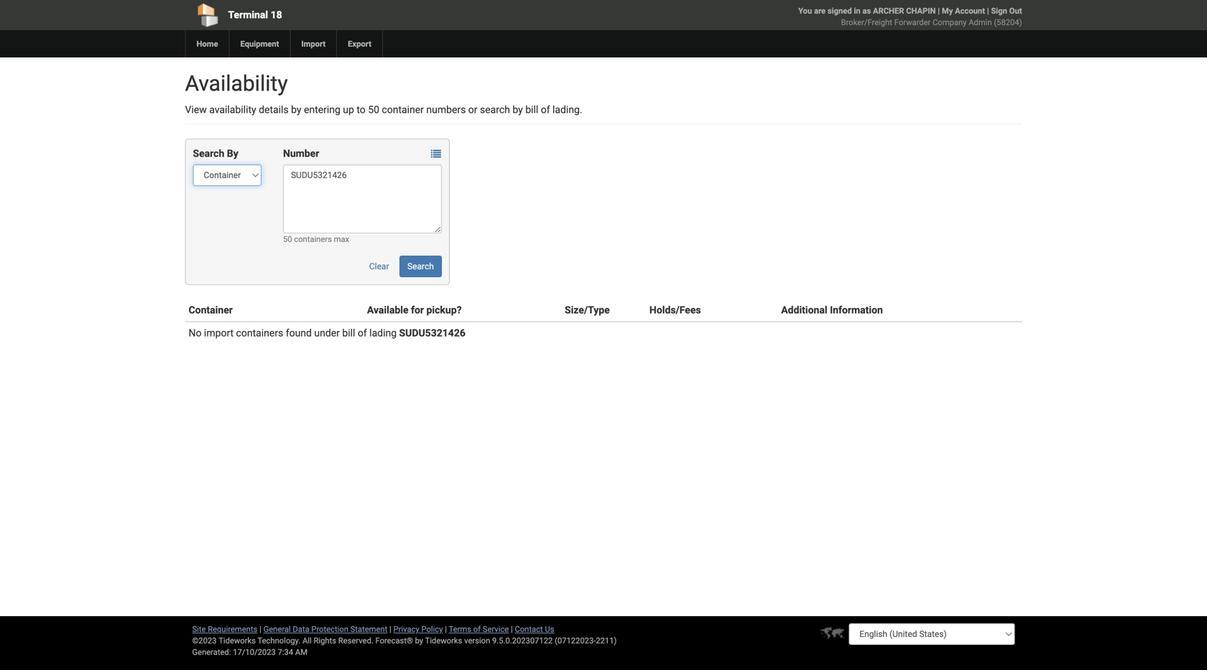 Task type: vqa. For each thing, say whether or not it's contained in the screenshot.
the top on
no



Task type: describe. For each thing, give the bounding box(es) containing it.
statement
[[351, 625, 388, 634]]

0 horizontal spatial by
[[291, 104, 302, 116]]

container
[[189, 304, 233, 316]]

(07122023-
[[555, 637, 596, 646]]

or
[[469, 104, 478, 116]]

under
[[314, 327, 340, 339]]

Number text field
[[283, 165, 442, 234]]

service
[[483, 625, 509, 634]]

up
[[343, 104, 354, 116]]

holds/fees
[[650, 304, 701, 316]]

entering
[[304, 104, 341, 116]]

availability
[[185, 71, 288, 96]]

sign
[[992, 6, 1008, 15]]

no
[[189, 327, 202, 339]]

am
[[295, 648, 308, 657]]

company
[[933, 18, 967, 27]]

sudu5321426
[[399, 327, 466, 339]]

available for pickup?
[[367, 304, 462, 316]]

contact
[[515, 625, 543, 634]]

equipment link
[[229, 30, 290, 58]]

privacy policy link
[[394, 625, 443, 634]]

equipment
[[240, 39, 279, 49]]

1 horizontal spatial bill
[[526, 104, 539, 116]]

you are signed in as archer chapin | my account | sign out broker/freight forwarder company admin (58204)
[[799, 6, 1023, 27]]

you
[[799, 6, 813, 15]]

18
[[271, 9, 282, 21]]

site requirements | general data protection statement | privacy policy | terms of service | contact us ©2023 tideworks technology. all rights reserved. forecast® by tideworks version 9.5.0.202307122 (07122023-2211) generated: 17/10/2023 7:34 am
[[192, 625, 617, 657]]

terminal 18
[[228, 9, 282, 21]]

export link
[[337, 30, 382, 58]]

7:34
[[278, 648, 293, 657]]

no import containers found under bill of lading sudu5321426
[[189, 327, 466, 339]]

available
[[367, 304, 409, 316]]

1 vertical spatial bill
[[342, 327, 355, 339]]

search for search
[[408, 262, 434, 272]]

max
[[334, 235, 349, 244]]

view
[[185, 104, 207, 116]]

for
[[411, 304, 424, 316]]

broker/freight
[[842, 18, 893, 27]]

us
[[545, 625, 555, 634]]

rights
[[314, 637, 336, 646]]

availability
[[209, 104, 256, 116]]

home
[[197, 39, 218, 49]]

(58204)
[[995, 18, 1023, 27]]

17/10/2023
[[233, 648, 276, 657]]

2211)
[[596, 637, 617, 646]]

lading.
[[553, 104, 583, 116]]

| up forecast® at the left
[[390, 625, 392, 634]]

terminal 18 link
[[185, 0, 522, 30]]

pickup?
[[427, 304, 462, 316]]

9.5.0.202307122
[[492, 637, 553, 646]]

out
[[1010, 6, 1023, 15]]

all
[[303, 637, 312, 646]]

by inside site requirements | general data protection statement | privacy policy | terms of service | contact us ©2023 tideworks technology. all rights reserved. forecast® by tideworks version 9.5.0.202307122 (07122023-2211) generated: 17/10/2023 7:34 am
[[415, 637, 424, 646]]

| up "9.5.0.202307122"
[[511, 625, 513, 634]]

search by
[[193, 148, 239, 160]]

to
[[357, 104, 366, 116]]



Task type: locate. For each thing, give the bounding box(es) containing it.
of up version
[[474, 625, 481, 634]]

2 horizontal spatial of
[[541, 104, 550, 116]]

search
[[193, 148, 225, 160], [408, 262, 434, 272]]

show list image
[[431, 149, 441, 159]]

by right details
[[291, 104, 302, 116]]

1 vertical spatial containers
[[236, 327, 283, 339]]

policy
[[422, 625, 443, 634]]

are
[[815, 6, 826, 15]]

bill right under
[[342, 327, 355, 339]]

forwarder
[[895, 18, 931, 27]]

0 horizontal spatial containers
[[236, 327, 283, 339]]

1 horizontal spatial containers
[[294, 235, 332, 244]]

numbers
[[427, 104, 466, 116]]

contact us link
[[515, 625, 555, 634]]

additional
[[782, 304, 828, 316]]

information
[[830, 304, 883, 316]]

terms
[[449, 625, 472, 634]]

0 horizontal spatial of
[[358, 327, 367, 339]]

50 containers max
[[283, 235, 349, 244]]

import
[[302, 39, 326, 49]]

containers
[[294, 235, 332, 244], [236, 327, 283, 339]]

search button
[[400, 256, 442, 278]]

1 horizontal spatial 50
[[368, 104, 380, 116]]

sign out link
[[992, 6, 1023, 15]]

| left the general
[[260, 625, 262, 634]]

by
[[291, 104, 302, 116], [513, 104, 523, 116], [415, 637, 424, 646]]

technology.
[[258, 637, 301, 646]]

number
[[283, 148, 319, 160]]

clear button
[[362, 256, 397, 278]]

import
[[204, 327, 234, 339]]

home link
[[185, 30, 229, 58]]

clear
[[369, 262, 389, 272]]

requirements
[[208, 625, 258, 634]]

search for search by
[[193, 148, 225, 160]]

| up tideworks
[[445, 625, 447, 634]]

of
[[541, 104, 550, 116], [358, 327, 367, 339], [474, 625, 481, 634]]

50 right to
[[368, 104, 380, 116]]

1 horizontal spatial of
[[474, 625, 481, 634]]

import link
[[290, 30, 337, 58]]

version
[[465, 637, 491, 646]]

1 vertical spatial 50
[[283, 235, 292, 244]]

protection
[[312, 625, 349, 634]]

site requirements link
[[192, 625, 258, 634]]

1 vertical spatial search
[[408, 262, 434, 272]]

search left by
[[193, 148, 225, 160]]

search right the clear "button" on the left top
[[408, 262, 434, 272]]

of inside site requirements | general data protection statement | privacy policy | terms of service | contact us ©2023 tideworks technology. all rights reserved. forecast® by tideworks version 9.5.0.202307122 (07122023-2211) generated: 17/10/2023 7:34 am
[[474, 625, 481, 634]]

0 vertical spatial bill
[[526, 104, 539, 116]]

generated:
[[192, 648, 231, 657]]

| left my
[[938, 6, 940, 15]]

general data protection statement link
[[264, 625, 388, 634]]

privacy
[[394, 625, 420, 634]]

0 horizontal spatial bill
[[342, 327, 355, 339]]

archer
[[874, 6, 905, 15]]

terminal
[[228, 9, 268, 21]]

view availability details by entering up to 50 container numbers or search by bill of lading.
[[185, 104, 583, 116]]

in
[[854, 6, 861, 15]]

size/type
[[565, 304, 610, 316]]

my
[[942, 6, 954, 15]]

account
[[956, 6, 986, 15]]

0 horizontal spatial search
[[193, 148, 225, 160]]

admin
[[969, 18, 993, 27]]

container
[[382, 104, 424, 116]]

50
[[368, 104, 380, 116], [283, 235, 292, 244]]

| left sign
[[988, 6, 990, 15]]

export
[[348, 39, 372, 49]]

by
[[227, 148, 239, 160]]

by down privacy policy link
[[415, 637, 424, 646]]

signed
[[828, 6, 852, 15]]

additional information
[[782, 304, 883, 316]]

by right search
[[513, 104, 523, 116]]

2 vertical spatial of
[[474, 625, 481, 634]]

my account link
[[942, 6, 986, 15]]

details
[[259, 104, 289, 116]]

|
[[938, 6, 940, 15], [988, 6, 990, 15], [260, 625, 262, 634], [390, 625, 392, 634], [445, 625, 447, 634], [511, 625, 513, 634]]

0 horizontal spatial 50
[[283, 235, 292, 244]]

of left lading. at the left of the page
[[541, 104, 550, 116]]

as
[[863, 6, 872, 15]]

forecast®
[[376, 637, 413, 646]]

search
[[480, 104, 510, 116]]

containers left "max"
[[294, 235, 332, 244]]

search inside button
[[408, 262, 434, 272]]

bill left lading. at the left of the page
[[526, 104, 539, 116]]

1 vertical spatial of
[[358, 327, 367, 339]]

©2023 tideworks
[[192, 637, 256, 646]]

0 vertical spatial search
[[193, 148, 225, 160]]

bill
[[526, 104, 539, 116], [342, 327, 355, 339]]

1 horizontal spatial by
[[415, 637, 424, 646]]

50 left "max"
[[283, 235, 292, 244]]

found
[[286, 327, 312, 339]]

reserved.
[[338, 637, 374, 646]]

0 vertical spatial 50
[[368, 104, 380, 116]]

1 horizontal spatial search
[[408, 262, 434, 272]]

data
[[293, 625, 310, 634]]

site
[[192, 625, 206, 634]]

0 vertical spatial of
[[541, 104, 550, 116]]

containers left found
[[236, 327, 283, 339]]

general
[[264, 625, 291, 634]]

chapin
[[907, 6, 936, 15]]

of left "lading"
[[358, 327, 367, 339]]

0 vertical spatial containers
[[294, 235, 332, 244]]

terms of service link
[[449, 625, 509, 634]]

tideworks
[[425, 637, 463, 646]]

lading
[[370, 327, 397, 339]]

2 horizontal spatial by
[[513, 104, 523, 116]]



